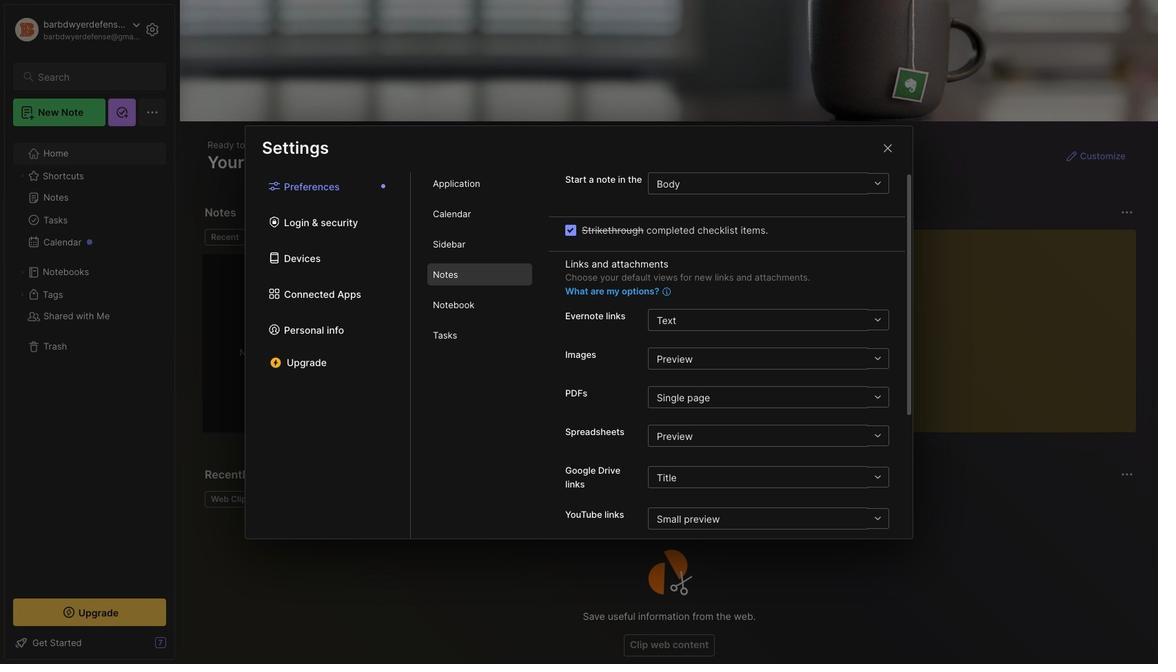 Task type: locate. For each thing, give the bounding box(es) containing it.
Start writing… text field
[[848, 230, 1136, 421]]

Choose default view option for YouTube links field
[[648, 507, 889, 530]]

Start a new note in the body or title. field
[[648, 172, 889, 194]]

tab
[[428, 172, 532, 194], [428, 203, 532, 225], [205, 229, 245, 245], [251, 229, 307, 245], [428, 233, 532, 255], [428, 263, 532, 285], [428, 294, 532, 316], [428, 324, 532, 346], [205, 491, 257, 507]]

tree
[[5, 134, 174, 586]]

tab list
[[245, 172, 411, 538], [411, 172, 549, 538], [205, 229, 814, 245]]

None search field
[[38, 68, 154, 85]]

Choose default view option for Evernote links field
[[648, 309, 889, 331]]

Choose default view option for Google Drive links field
[[648, 466, 889, 488]]

Search text field
[[38, 70, 154, 83]]

main element
[[0, 0, 179, 664]]

settings image
[[144, 21, 161, 38]]

tree inside main element
[[5, 134, 174, 586]]

close image
[[880, 140, 896, 156]]

expand notebooks image
[[18, 268, 26, 276]]



Task type: describe. For each thing, give the bounding box(es) containing it.
none search field inside main element
[[38, 68, 154, 85]]

Choose default view option for Spreadsheets field
[[648, 425, 889, 447]]

Choose default view option for PDFs field
[[648, 386, 889, 408]]

expand tags image
[[18, 290, 26, 299]]

Select30 checkbox
[[565, 224, 576, 235]]

Choose default view option for Images field
[[648, 348, 889, 370]]



Task type: vqa. For each thing, say whether or not it's contained in the screenshot.
close IMAGE on the right top of page
yes



